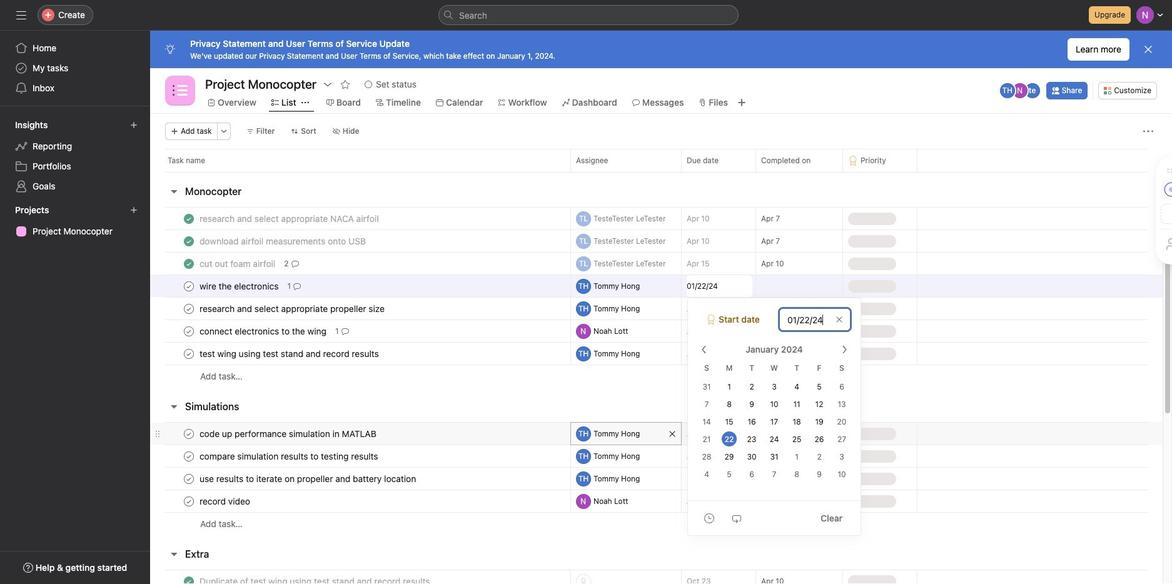 Task type: describe. For each thing, give the bounding box(es) containing it.
completed image for task name text field inside the cut out foam airfoil cell
[[181, 256, 197, 271]]

collapse task list for this section image for code up performance simulation in matlab cell
[[169, 402, 179, 412]]

task name text field for download airfoil measurements onto usb cell
[[197, 235, 370, 248]]

task name text field for compare simulation results to testing results cell
[[197, 450, 382, 463]]

previous month image
[[700, 345, 710, 355]]

task name text field for connect electronics to the wing cell
[[197, 325, 330, 338]]

task name text field for record video cell
[[197, 495, 254, 508]]

Completed checkbox
[[181, 256, 197, 271]]

download airfoil measurements onto usb cell
[[150, 230, 571, 253]]

test wing using test stand and record results cell
[[150, 342, 571, 365]]

Search tasks, projects, and more text field
[[439, 5, 739, 25]]

mark complete checkbox for task name text field within the compare simulation results to testing results cell
[[181, 449, 197, 464]]

global element
[[0, 31, 150, 106]]

add time image
[[705, 514, 715, 524]]

research and select appropriate propeller size cell
[[150, 297, 571, 320]]

dismiss image
[[1144, 44, 1154, 54]]

mark complete checkbox for connect electronics to the wing cell
[[181, 324, 197, 339]]

mark complete checkbox for task name text box within the use results to iterate on propeller and battery location cell
[[181, 472, 197, 487]]

completed image
[[181, 234, 197, 249]]

task name text field for cut out foam airfoil cell
[[197, 258, 279, 270]]

projects element
[[0, 199, 150, 244]]

completed checkbox for task name text field inside the download airfoil measurements onto usb cell
[[181, 234, 197, 249]]

mark complete checkbox for task name text field inside the record video cell
[[181, 494, 197, 509]]

set to repeat image
[[732, 514, 742, 524]]

task name text field for mark complete icon related to wire the electronics cell
[[197, 280, 283, 293]]

collapse task list for this section image for 'research and select appropriate naca airfoil' cell
[[169, 187, 179, 197]]

clear due date image
[[836, 316, 844, 324]]

header simulations tree grid
[[150, 422, 1163, 536]]

mark complete checkbox for wire the electronics cell
[[181, 279, 197, 294]]

1 comment image
[[294, 283, 301, 290]]

mark complete image for code up performance simulation in matlab cell
[[181, 427, 197, 442]]

mark complete image for connect electronics to the wing cell
[[181, 324, 197, 339]]

add to starred image
[[340, 79, 350, 89]]

completion date for research and select appropriate propeller size cell
[[756, 297, 844, 320]]

task name text field inside 'research and select appropriate naca airfoil' cell
[[197, 212, 383, 225]]

use results to iterate on propeller and battery location cell
[[150, 468, 571, 491]]

cut out foam airfoil cell
[[150, 252, 571, 275]]

completion date for wire the electronics cell
[[756, 275, 844, 298]]

record video cell
[[150, 490, 571, 513]]

code up performance simulation in matlab cell
[[150, 422, 571, 446]]

add tab image
[[737, 98, 747, 108]]

wire the electronics cell
[[150, 275, 571, 298]]



Task type: locate. For each thing, give the bounding box(es) containing it.
3 mark complete checkbox from the top
[[181, 472, 197, 487]]

completed checkbox inside 'research and select appropriate naca airfoil' cell
[[181, 211, 197, 226]]

list image
[[173, 83, 188, 98]]

2 comments image
[[291, 260, 299, 268]]

task name text field for test wing using test stand and record results cell in the left bottom of the page
[[197, 348, 383, 360]]

header monocopter tree grid
[[150, 207, 1163, 388]]

5 mark complete image from the top
[[181, 472, 197, 487]]

mark complete image for record video cell
[[181, 494, 197, 509]]

1 mark complete checkbox from the top
[[181, 279, 197, 294]]

completed image for task name text box within 'research and select appropriate naca airfoil' cell
[[181, 211, 197, 226]]

task name text field inside use results to iterate on propeller and battery location cell
[[197, 473, 420, 485]]

task name text field up record video cell
[[197, 473, 420, 485]]

mark complete checkbox for code up performance simulation in matlab cell
[[181, 427, 197, 442]]

mark complete checkbox inside wire the electronics cell
[[181, 279, 197, 294]]

mark complete checkbox inside code up performance simulation in matlab cell
[[181, 427, 197, 442]]

mark complete checkbox inside test wing using test stand and record results cell
[[181, 346, 197, 361]]

task name text field for mark complete icon in research and select appropriate propeller size cell
[[197, 303, 389, 315]]

task name text field down 1 comment icon on the top left of page
[[197, 303, 389, 315]]

3 task name text field from the top
[[197, 303, 389, 315]]

mark complete checkbox inside use results to iterate on propeller and battery location cell
[[181, 472, 197, 487]]

insights element
[[0, 114, 150, 199]]

connect electronics to the wing cell
[[150, 320, 571, 343]]

4 task name text field from the top
[[197, 473, 420, 485]]

task name text field inside research and select appropriate propeller size cell
[[197, 303, 389, 315]]

new project or portfolio image
[[130, 207, 138, 214]]

completed checkbox for task name text field within duplicate of test wing using test stand and record results cell
[[181, 574, 197, 585]]

task name text field inside connect electronics to the wing cell
[[197, 325, 330, 338]]

1 completed checkbox from the top
[[181, 211, 197, 226]]

1 vertical spatial mark complete image
[[181, 449, 197, 464]]

collapse task list for this section image
[[169, 187, 179, 197], [169, 402, 179, 412], [169, 550, 179, 560]]

2 mark complete image from the top
[[181, 449, 197, 464]]

None text field
[[687, 275, 753, 297]]

0 vertical spatial mark complete image
[[181, 346, 197, 361]]

completed image
[[181, 211, 197, 226], [181, 256, 197, 271], [181, 574, 197, 585]]

banner
[[150, 31, 1173, 68]]

2 completed image from the top
[[181, 256, 197, 271]]

2 vertical spatial completed checkbox
[[181, 574, 197, 585]]

4 mark complete checkbox from the top
[[181, 427, 197, 442]]

new insights image
[[130, 121, 138, 129]]

research and select appropriate naca airfoil cell
[[150, 207, 571, 230]]

task name text field for duplicate of test wing using test stand and record results cell
[[197, 575, 434, 585]]

1 mark complete checkbox from the top
[[181, 346, 197, 361]]

more actions image
[[1144, 126, 1154, 136], [220, 128, 228, 135]]

Mark complete checkbox
[[181, 346, 197, 361], [181, 449, 197, 464], [181, 472, 197, 487], [181, 494, 197, 509]]

task name text field for mark complete icon within the use results to iterate on propeller and battery location cell
[[197, 473, 420, 485]]

1 vertical spatial completed checkbox
[[181, 234, 197, 249]]

hide sidebar image
[[16, 10, 26, 20]]

tab actions image
[[302, 99, 309, 106]]

mark complete image for use results to iterate on propeller and battery location cell
[[181, 472, 197, 487]]

mark complete image for research and select appropriate propeller size cell at the left of page
[[181, 301, 197, 316]]

2 collapse task list for this section image from the top
[[169, 402, 179, 412]]

mark complete image inside record video cell
[[181, 494, 197, 509]]

task name text field for code up performance simulation in matlab cell
[[197, 428, 380, 440]]

1 task name text field from the top
[[197, 212, 383, 225]]

6 task name text field from the top
[[197, 450, 382, 463]]

2 mark complete image from the top
[[181, 301, 197, 316]]

0 horizontal spatial more actions image
[[220, 128, 228, 135]]

completed image for task name text field within duplicate of test wing using test stand and record results cell
[[181, 574, 197, 585]]

task name text field inside duplicate of test wing using test stand and record results cell
[[197, 575, 434, 585]]

0 vertical spatial completed checkbox
[[181, 211, 197, 226]]

1 horizontal spatial more actions image
[[1144, 126, 1154, 136]]

Due date text field
[[780, 309, 851, 331]]

mark complete image inside use results to iterate on propeller and battery location cell
[[181, 472, 197, 487]]

next month image
[[840, 345, 850, 355]]

1 mark complete image from the top
[[181, 279, 197, 294]]

Task name text field
[[197, 235, 370, 248], [197, 258, 279, 270], [197, 325, 330, 338], [197, 348, 383, 360], [197, 428, 380, 440], [197, 450, 382, 463], [197, 495, 254, 508], [197, 575, 434, 585]]

3 completed image from the top
[[181, 574, 197, 585]]

task name text field inside download airfoil measurements onto usb cell
[[197, 235, 370, 248]]

0 vertical spatial completed image
[[181, 211, 197, 226]]

mark complete image for wire the electronics cell
[[181, 279, 197, 294]]

mark complete checkbox for task name text field within the test wing using test stand and record results cell
[[181, 346, 197, 361]]

4 mark complete checkbox from the top
[[181, 494, 197, 509]]

task name text field left 1 comment icon on the top left of page
[[197, 280, 283, 293]]

1 completed image from the top
[[181, 211, 197, 226]]

3 completed checkbox from the top
[[181, 574, 197, 585]]

mark complete image for task name text field within the compare simulation results to testing results cell
[[181, 449, 197, 464]]

1 collapse task list for this section image from the top
[[169, 187, 179, 197]]

mark complete checkbox inside research and select appropriate propeller size cell
[[181, 301, 197, 316]]

3 mark complete checkbox from the top
[[181, 324, 197, 339]]

mark complete image
[[181, 279, 197, 294], [181, 301, 197, 316], [181, 324, 197, 339], [181, 427, 197, 442], [181, 472, 197, 487], [181, 494, 197, 509]]

completed image inside 'research and select appropriate naca airfoil' cell
[[181, 211, 197, 226]]

8 task name text field from the top
[[197, 575, 434, 585]]

none text field inside header monocopter tree grid
[[687, 275, 753, 297]]

mark complete image inside test wing using test stand and record results cell
[[181, 346, 197, 361]]

2 mark complete checkbox from the top
[[181, 301, 197, 316]]

task name text field inside test wing using test stand and record results cell
[[197, 348, 383, 360]]

4 task name text field from the top
[[197, 348, 383, 360]]

completed checkbox inside download airfoil measurements onto usb cell
[[181, 234, 197, 249]]

row
[[150, 149, 1173, 172], [165, 171, 1148, 173], [150, 207, 1163, 230], [150, 230, 1163, 253], [150, 252, 1163, 275], [150, 275, 1163, 298], [150, 297, 1163, 320], [150, 320, 1163, 343], [150, 342, 1163, 365], [150, 365, 1163, 388], [150, 422, 1163, 446], [150, 445, 1163, 468], [150, 468, 1163, 491], [150, 490, 1163, 513], [150, 513, 1163, 536], [150, 570, 1163, 585]]

completed image inside duplicate of test wing using test stand and record results cell
[[181, 574, 197, 585]]

Mark complete checkbox
[[181, 279, 197, 294], [181, 301, 197, 316], [181, 324, 197, 339], [181, 427, 197, 442]]

compare simulation results to testing results cell
[[150, 445, 571, 468]]

task name text field inside cut out foam airfoil cell
[[197, 258, 279, 270]]

1 vertical spatial collapse task list for this section image
[[169, 402, 179, 412]]

1 task name text field from the top
[[197, 235, 370, 248]]

duplicate of test wing using test stand and record results cell
[[150, 570, 571, 585]]

mark complete image inside code up performance simulation in matlab cell
[[181, 427, 197, 442]]

task name text field up 2 comments image
[[197, 212, 383, 225]]

1 comment image
[[341, 328, 349, 335]]

show options image
[[323, 79, 333, 89]]

7 task name text field from the top
[[197, 495, 254, 508]]

mark complete image inside connect electronics to the wing cell
[[181, 324, 197, 339]]

3 task name text field from the top
[[197, 325, 330, 338]]

2 vertical spatial completed image
[[181, 574, 197, 585]]

mark complete checkbox inside compare simulation results to testing results cell
[[181, 449, 197, 464]]

mark complete checkbox inside record video cell
[[181, 494, 197, 509]]

task name text field inside code up performance simulation in matlab cell
[[197, 428, 380, 440]]

mark complete checkbox inside connect electronics to the wing cell
[[181, 324, 197, 339]]

3 mark complete image from the top
[[181, 324, 197, 339]]

Task name text field
[[197, 212, 383, 225], [197, 280, 283, 293], [197, 303, 389, 315], [197, 473, 420, 485]]

completed checkbox for task name text box within 'research and select appropriate naca airfoil' cell
[[181, 211, 197, 226]]

0 vertical spatial collapse task list for this section image
[[169, 187, 179, 197]]

2 vertical spatial collapse task list for this section image
[[169, 550, 179, 560]]

mark complete image for task name text field within the test wing using test stand and record results cell
[[181, 346, 197, 361]]

completed checkbox inside duplicate of test wing using test stand and record results cell
[[181, 574, 197, 585]]

task name text field inside wire the electronics cell
[[197, 280, 283, 293]]

Completed checkbox
[[181, 211, 197, 226], [181, 234, 197, 249], [181, 574, 197, 585]]

6 mark complete image from the top
[[181, 494, 197, 509]]

mark complete checkbox for research and select appropriate propeller size cell at the left of page
[[181, 301, 197, 316]]

5 task name text field from the top
[[197, 428, 380, 440]]

2 task name text field from the top
[[197, 280, 283, 293]]

mark complete image inside research and select appropriate propeller size cell
[[181, 301, 197, 316]]

task name text field inside compare simulation results to testing results cell
[[197, 450, 382, 463]]

2 mark complete checkbox from the top
[[181, 449, 197, 464]]

1 vertical spatial completed image
[[181, 256, 197, 271]]

2 completed checkbox from the top
[[181, 234, 197, 249]]

2 task name text field from the top
[[197, 258, 279, 270]]

1 mark complete image from the top
[[181, 346, 197, 361]]

3 collapse task list for this section image from the top
[[169, 550, 179, 560]]

mark complete image inside compare simulation results to testing results cell
[[181, 449, 197, 464]]

mark complete image
[[181, 346, 197, 361], [181, 449, 197, 464]]

task name text field inside record video cell
[[197, 495, 254, 508]]

4 mark complete image from the top
[[181, 427, 197, 442]]



Task type: vqa. For each thing, say whether or not it's contained in the screenshot.
Collapse task list for this section image associated with code up performance simulation in matlab cell at the bottom of the page
yes



